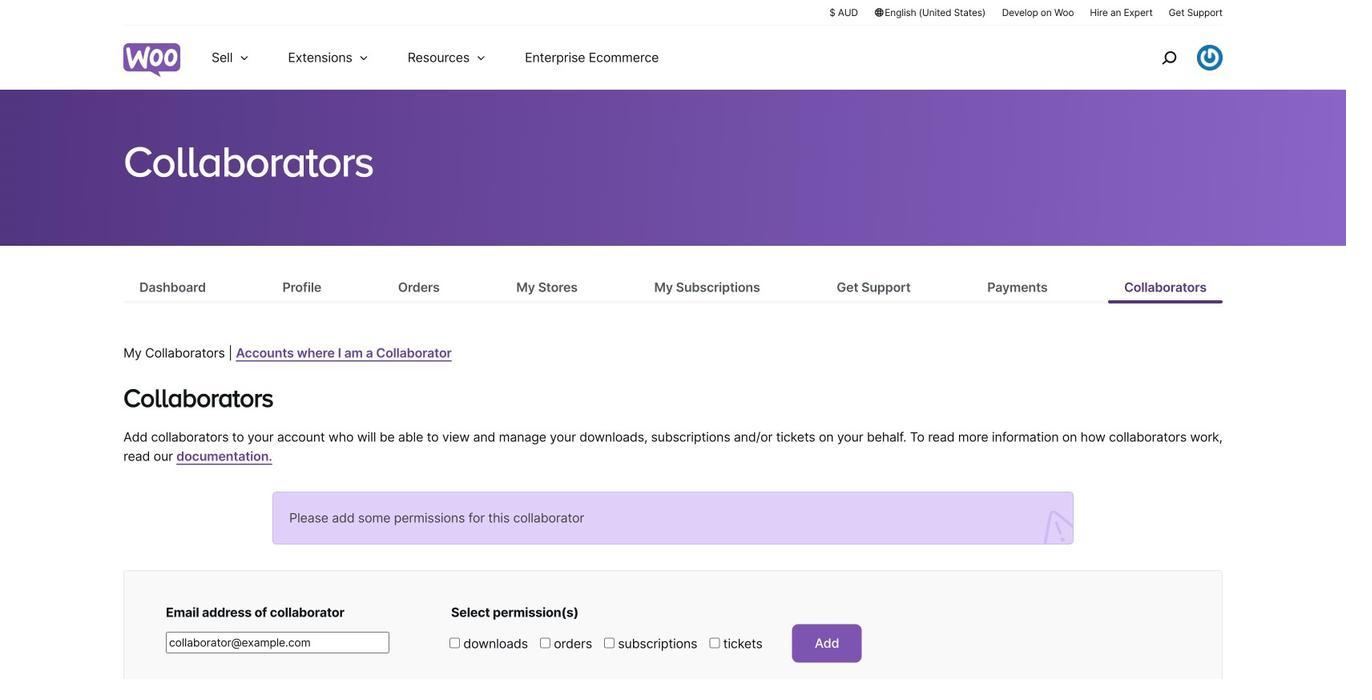 Task type: describe. For each thing, give the bounding box(es) containing it.
search image
[[1156, 45, 1182, 71]]



Task type: locate. For each thing, give the bounding box(es) containing it.
None checkbox
[[450, 638, 460, 649], [604, 638, 615, 649], [709, 638, 720, 649], [450, 638, 460, 649], [604, 638, 615, 649], [709, 638, 720, 649]]

service navigation menu element
[[1127, 32, 1223, 84]]

open account menu image
[[1197, 45, 1223, 71]]

None checkbox
[[540, 638, 550, 649]]



Task type: vqa. For each thing, say whether or not it's contained in the screenshot.
the for in google product feed feed rich product data to google merchant center for setting up free product listings, product ads, and local inventory campaigns. full control over your field
no



